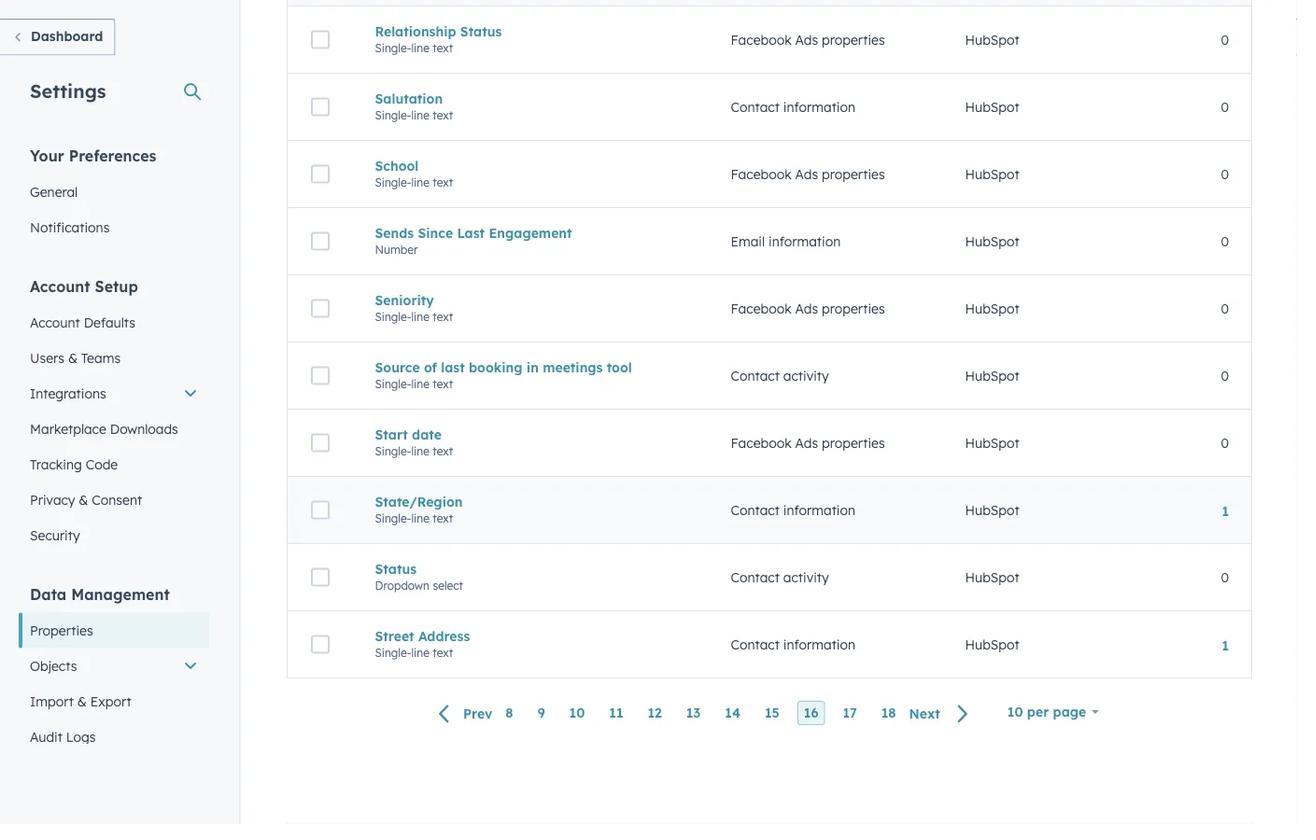 Task type: describe. For each thing, give the bounding box(es) containing it.
ads for start date
[[795, 435, 818, 451]]

10 for 10 per page
[[1008, 704, 1023, 721]]

relationship status single-line text
[[375, 23, 502, 55]]

salutation button
[[375, 90, 686, 107]]

security
[[30, 527, 80, 544]]

line inside start date single-line text
[[411, 444, 430, 458]]

sends
[[375, 225, 414, 241]]

1 button for street address
[[1222, 637, 1229, 654]]

line inside street address single-line text
[[411, 646, 430, 660]]

text inside source of last booking in meetings tool single-line text
[[433, 377, 453, 391]]

data management
[[30, 585, 170, 604]]

facebook for school
[[731, 166, 792, 182]]

information for salutation
[[783, 99, 856, 115]]

1 button for state/region
[[1222, 503, 1229, 519]]

state/region single-line text
[[375, 494, 463, 526]]

objects
[[30, 658, 77, 674]]

facebook for start date
[[731, 435, 792, 451]]

tab panel containing relationship status
[[272, 0, 1267, 746]]

text inside street address single-line text
[[433, 646, 453, 660]]

school
[[375, 158, 419, 174]]

line inside state/region single-line text
[[411, 512, 430, 526]]

11 button
[[603, 702, 630, 726]]

single- inside state/region single-line text
[[375, 512, 411, 526]]

facebook for seniority
[[731, 300, 792, 317]]

contact for status
[[731, 569, 780, 586]]

facebook ads properties for relationship status
[[731, 32, 885, 48]]

properties link
[[19, 613, 209, 649]]

street address single-line text
[[375, 628, 470, 660]]

logs
[[66, 729, 96, 745]]

0 for school
[[1221, 166, 1229, 182]]

meetings
[[543, 359, 603, 376]]

13
[[686, 705, 701, 722]]

status inside relationship status single-line text
[[460, 23, 502, 39]]

hubspot for source of last booking in meetings tool
[[965, 368, 1020, 384]]

& for export
[[77, 693, 87, 710]]

start date button
[[375, 427, 686, 443]]

12 button
[[641, 702, 668, 726]]

hubspot for school
[[965, 166, 1020, 182]]

integrations
[[30, 385, 106, 402]]

dashboard link
[[0, 19, 115, 56]]

hubspot for status
[[965, 569, 1020, 586]]

account defaults link
[[19, 305, 209, 340]]

general
[[30, 184, 78, 200]]

email
[[731, 233, 765, 250]]

audit logs
[[30, 729, 96, 745]]

setup
[[95, 277, 138, 296]]

tracking
[[30, 456, 82, 473]]

facebook ads properties for start date
[[731, 435, 885, 451]]

8
[[506, 705, 513, 722]]

street address button
[[375, 628, 686, 645]]

single- inside school single-line text
[[375, 175, 411, 189]]

17 button
[[836, 702, 864, 726]]

line inside relationship status single-line text
[[411, 41, 430, 55]]

sends since last engagement number
[[375, 225, 572, 257]]

hubspot for start date
[[965, 435, 1020, 451]]

ads for seniority
[[795, 300, 818, 317]]

9
[[538, 705, 545, 722]]

marketplace
[[30, 421, 106, 437]]

export
[[90, 693, 131, 710]]

marketplace downloads
[[30, 421, 178, 437]]

last
[[457, 225, 485, 241]]

contact activity for status
[[731, 569, 829, 586]]

activity for status
[[783, 569, 829, 586]]

1 for state/region
[[1222, 503, 1229, 519]]

14
[[725, 705, 741, 722]]

of
[[424, 359, 437, 376]]

single- inside source of last booking in meetings tool single-line text
[[375, 377, 411, 391]]

notifications link
[[19, 210, 209, 245]]

10 per page
[[1008, 704, 1086, 721]]

14 button
[[719, 702, 747, 726]]

account for account defaults
[[30, 314, 80, 331]]

last
[[441, 359, 465, 376]]

15
[[765, 705, 780, 722]]

objects button
[[19, 649, 209, 684]]

0 for status
[[1221, 569, 1229, 586]]

import & export
[[30, 693, 131, 710]]

state/region
[[375, 494, 463, 510]]

information for state/region
[[783, 502, 856, 519]]

next
[[909, 705, 940, 722]]

tool
[[607, 359, 632, 376]]

0 for seniority
[[1221, 300, 1229, 317]]

start
[[375, 427, 408, 443]]

privacy & consent
[[30, 492, 142, 508]]

hubspot for street address
[[965, 637, 1020, 653]]

account defaults
[[30, 314, 135, 331]]

11
[[609, 705, 623, 722]]

10 for 10
[[569, 705, 585, 722]]

account setup element
[[19, 276, 209, 553]]

security link
[[19, 518, 209, 553]]

9 button
[[531, 702, 552, 726]]

& for teams
[[68, 350, 77, 366]]

text inside the salutation single-line text
[[433, 108, 453, 122]]

information for street address
[[783, 637, 856, 653]]

single- inside street address single-line text
[[375, 646, 411, 660]]

data
[[30, 585, 67, 604]]

status dropdown select
[[375, 561, 463, 593]]

18 button
[[875, 702, 903, 726]]

hubspot for relationship status
[[965, 32, 1020, 48]]

prev button
[[428, 702, 499, 726]]

consent
[[92, 492, 142, 508]]

your preferences
[[30, 146, 156, 165]]

seniority button
[[375, 292, 686, 308]]

15 button
[[758, 702, 786, 726]]

prev
[[463, 705, 493, 722]]

8 button
[[499, 702, 520, 726]]

0 for relationship status
[[1221, 32, 1229, 48]]

0 for start date
[[1221, 435, 1229, 451]]

facebook ads properties for seniority
[[731, 300, 885, 317]]



Task type: locate. For each thing, give the bounding box(es) containing it.
3 0 from the top
[[1221, 166, 1229, 182]]

facebook ads properties for school
[[731, 166, 885, 182]]

& right users
[[68, 350, 77, 366]]

1 single- from the top
[[375, 41, 411, 55]]

line down date
[[411, 444, 430, 458]]

single- down street
[[375, 646, 411, 660]]

text inside relationship status single-line text
[[433, 41, 453, 55]]

18
[[881, 705, 896, 722]]

next button
[[903, 702, 980, 726]]

settings
[[30, 79, 106, 102]]

address
[[418, 628, 470, 645]]

state/region button
[[375, 494, 686, 510]]

defaults
[[84, 314, 135, 331]]

text down the state/region
[[433, 512, 453, 526]]

1 account from the top
[[30, 277, 90, 296]]

school button
[[375, 158, 686, 174]]

1 1 from the top
[[1222, 503, 1229, 519]]

10
[[1008, 704, 1023, 721], [569, 705, 585, 722]]

contact information for state/region
[[731, 502, 856, 519]]

line inside source of last booking in meetings tool single-line text
[[411, 377, 430, 391]]

1 contact from the top
[[731, 99, 780, 115]]

source of last booking in meetings tool button
[[375, 359, 686, 376]]

line inside school single-line text
[[411, 175, 430, 189]]

4 hubspot from the top
[[965, 233, 1020, 250]]

1 horizontal spatial status
[[460, 23, 502, 39]]

5 contact from the top
[[731, 637, 780, 653]]

status up dropdown
[[375, 561, 417, 577]]

dropdown
[[375, 579, 430, 593]]

contact information for street address
[[731, 637, 856, 653]]

activity
[[783, 368, 829, 384], [783, 569, 829, 586]]

3 properties from the top
[[822, 300, 885, 317]]

dashboard
[[31, 28, 103, 44]]

2 0 from the top
[[1221, 99, 1229, 115]]

2 facebook from the top
[[731, 166, 792, 182]]

16 button
[[797, 702, 825, 726]]

1 vertical spatial status
[[375, 561, 417, 577]]

status button
[[375, 561, 686, 577]]

7 hubspot from the top
[[965, 435, 1020, 451]]

source of last booking in meetings tool single-line text
[[375, 359, 632, 391]]

7 line from the top
[[411, 512, 430, 526]]

text down "relationship"
[[433, 41, 453, 55]]

tracking code
[[30, 456, 118, 473]]

line down "relationship"
[[411, 41, 430, 55]]

3 ads from the top
[[795, 300, 818, 317]]

0 for sends since last engagement
[[1221, 233, 1229, 250]]

& right privacy
[[79, 492, 88, 508]]

properties for relationship status
[[822, 32, 885, 48]]

10 hubspot from the top
[[965, 637, 1020, 653]]

2 vertical spatial contact information
[[731, 637, 856, 653]]

text up since at top left
[[433, 175, 453, 189]]

email information
[[731, 233, 841, 250]]

salutation
[[375, 90, 443, 107]]

1 activity from the top
[[783, 368, 829, 384]]

single- down "relationship"
[[375, 41, 411, 55]]

16
[[804, 705, 819, 722]]

text down "seniority"
[[433, 310, 453, 324]]

1 vertical spatial 1 button
[[1222, 637, 1229, 654]]

0 for source of last booking in meetings tool
[[1221, 368, 1229, 384]]

line down the state/region
[[411, 512, 430, 526]]

10 left per
[[1008, 704, 1023, 721]]

hubspot for state/region
[[965, 502, 1020, 519]]

properties for seniority
[[822, 300, 885, 317]]

2 contact from the top
[[731, 368, 780, 384]]

1 vertical spatial contact activity
[[731, 569, 829, 586]]

& for consent
[[79, 492, 88, 508]]

0 vertical spatial activity
[[783, 368, 829, 384]]

properties
[[30, 622, 93, 639]]

1 horizontal spatial 10
[[1008, 704, 1023, 721]]

relationship
[[375, 23, 456, 39]]

1 line from the top
[[411, 41, 430, 55]]

9 hubspot from the top
[[965, 569, 1020, 586]]

2 single- from the top
[[375, 108, 411, 122]]

tracking code link
[[19, 447, 209, 482]]

3 text from the top
[[433, 175, 453, 189]]

text inside seniority single-line text
[[433, 310, 453, 324]]

0 vertical spatial contact activity
[[731, 368, 829, 384]]

single- inside relationship status single-line text
[[375, 41, 411, 55]]

8 hubspot from the top
[[965, 502, 1020, 519]]

text down last
[[433, 377, 453, 391]]

line down salutation in the left top of the page
[[411, 108, 430, 122]]

1 ads from the top
[[795, 32, 818, 48]]

line inside the salutation single-line text
[[411, 108, 430, 122]]

pagination navigation
[[428, 701, 980, 726]]

1 contact activity from the top
[[731, 368, 829, 384]]

2 text from the top
[[433, 108, 453, 122]]

line down address
[[411, 646, 430, 660]]

4 facebook from the top
[[731, 435, 792, 451]]

0 vertical spatial &
[[68, 350, 77, 366]]

contact for source of last booking in meetings tool
[[731, 368, 780, 384]]

1 facebook ads properties from the top
[[731, 32, 885, 48]]

downloads
[[110, 421, 178, 437]]

5 line from the top
[[411, 377, 430, 391]]

2 activity from the top
[[783, 569, 829, 586]]

1 vertical spatial &
[[79, 492, 88, 508]]

date
[[412, 427, 442, 443]]

8 0 from the top
[[1221, 569, 1229, 586]]

1 vertical spatial account
[[30, 314, 80, 331]]

account up account defaults
[[30, 277, 90, 296]]

10 inside popup button
[[1008, 704, 1023, 721]]

5 hubspot from the top
[[965, 300, 1020, 317]]

2 1 button from the top
[[1222, 637, 1229, 654]]

1
[[1222, 503, 1229, 519], [1222, 637, 1229, 654]]

select
[[433, 579, 463, 593]]

4 line from the top
[[411, 310, 430, 324]]

0 vertical spatial 1 button
[[1222, 503, 1229, 519]]

0 vertical spatial contact information
[[731, 99, 856, 115]]

contact for salutation
[[731, 99, 780, 115]]

single- inside the salutation single-line text
[[375, 108, 411, 122]]

5 0 from the top
[[1221, 300, 1229, 317]]

1 1 button from the top
[[1222, 503, 1229, 519]]

in
[[527, 359, 539, 376]]

2 vertical spatial &
[[77, 693, 87, 710]]

4 text from the top
[[433, 310, 453, 324]]

text inside start date single-line text
[[433, 444, 453, 458]]

contact activity for source of last booking in meetings tool
[[731, 368, 829, 384]]

your
[[30, 146, 64, 165]]

single- down school
[[375, 175, 411, 189]]

users & teams
[[30, 350, 121, 366]]

hubspot for seniority
[[965, 300, 1020, 317]]

17
[[843, 705, 857, 722]]

2 ads from the top
[[795, 166, 818, 182]]

sends since last engagement button
[[375, 225, 686, 241]]

2 contact activity from the top
[[731, 569, 829, 586]]

4 ads from the top
[[795, 435, 818, 451]]

line
[[411, 41, 430, 55], [411, 108, 430, 122], [411, 175, 430, 189], [411, 310, 430, 324], [411, 377, 430, 391], [411, 444, 430, 458], [411, 512, 430, 526], [411, 646, 430, 660]]

7 text from the top
[[433, 512, 453, 526]]

1 0 from the top
[[1221, 32, 1229, 48]]

6 line from the top
[[411, 444, 430, 458]]

contact
[[731, 99, 780, 115], [731, 368, 780, 384], [731, 502, 780, 519], [731, 569, 780, 586], [731, 637, 780, 653]]

properties
[[822, 32, 885, 48], [822, 166, 885, 182], [822, 300, 885, 317], [822, 435, 885, 451]]

1 for street address
[[1222, 637, 1229, 654]]

hubspot for salutation
[[965, 99, 1020, 115]]

facebook ads properties
[[731, 32, 885, 48], [731, 166, 885, 182], [731, 300, 885, 317], [731, 435, 885, 451]]

ads for relationship status
[[795, 32, 818, 48]]

status inside status dropdown select
[[375, 561, 417, 577]]

single- down source
[[375, 377, 411, 391]]

6 single- from the top
[[375, 444, 411, 458]]

data management element
[[19, 584, 209, 755]]

per
[[1027, 704, 1049, 721]]

status
[[460, 23, 502, 39], [375, 561, 417, 577]]

status right "relationship"
[[460, 23, 502, 39]]

text inside school single-line text
[[433, 175, 453, 189]]

3 contact information from the top
[[731, 637, 856, 653]]

facebook for relationship status
[[731, 32, 792, 48]]

1 properties from the top
[[822, 32, 885, 48]]

0 vertical spatial account
[[30, 277, 90, 296]]

4 contact from the top
[[731, 569, 780, 586]]

1 text from the top
[[433, 41, 453, 55]]

account for account setup
[[30, 277, 90, 296]]

2 facebook ads properties from the top
[[731, 166, 885, 182]]

line down "seniority"
[[411, 310, 430, 324]]

0 vertical spatial status
[[460, 23, 502, 39]]

facebook
[[731, 32, 792, 48], [731, 166, 792, 182], [731, 300, 792, 317], [731, 435, 792, 451]]

3 contact from the top
[[731, 502, 780, 519]]

street
[[375, 628, 414, 645]]

0 for salutation
[[1221, 99, 1229, 115]]

1 vertical spatial 1
[[1222, 637, 1229, 654]]

1 contact information from the top
[[731, 99, 856, 115]]

line inside seniority single-line text
[[411, 310, 430, 324]]

6 0 from the top
[[1221, 368, 1229, 384]]

2 hubspot from the top
[[965, 99, 1020, 115]]

booking
[[469, 359, 523, 376]]

7 0 from the top
[[1221, 435, 1229, 451]]

single- inside start date single-line text
[[375, 444, 411, 458]]

3 facebook ads properties from the top
[[731, 300, 885, 317]]

engagement
[[489, 225, 572, 241]]

4 facebook ads properties from the top
[[731, 435, 885, 451]]

ads for school
[[795, 166, 818, 182]]

teams
[[81, 350, 121, 366]]

1 button
[[1222, 503, 1229, 519], [1222, 637, 1229, 654]]

properties for start date
[[822, 435, 885, 451]]

4 0 from the top
[[1221, 233, 1229, 250]]

& inside "link"
[[77, 693, 87, 710]]

single- down the state/region
[[375, 512, 411, 526]]

8 text from the top
[[433, 646, 453, 660]]

text down address
[[433, 646, 453, 660]]

information for sends since last engagement
[[769, 233, 841, 250]]

0 horizontal spatial status
[[375, 561, 417, 577]]

contact information
[[731, 99, 856, 115], [731, 502, 856, 519], [731, 637, 856, 653]]

notifications
[[30, 219, 110, 235]]

10 inside button
[[569, 705, 585, 722]]

5 single- from the top
[[375, 377, 411, 391]]

contact for street address
[[731, 637, 780, 653]]

text down date
[[433, 444, 453, 458]]

1 facebook from the top
[[731, 32, 792, 48]]

ads
[[795, 32, 818, 48], [795, 166, 818, 182], [795, 300, 818, 317], [795, 435, 818, 451]]

2 1 from the top
[[1222, 637, 1229, 654]]

contact activity
[[731, 368, 829, 384], [731, 569, 829, 586]]

text inside state/region single-line text
[[433, 512, 453, 526]]

single- inside seniority single-line text
[[375, 310, 411, 324]]

2 contact information from the top
[[731, 502, 856, 519]]

7 single- from the top
[[375, 512, 411, 526]]

1 hubspot from the top
[[965, 32, 1020, 48]]

2 account from the top
[[30, 314, 80, 331]]

preferences
[[69, 146, 156, 165]]

seniority single-line text
[[375, 292, 453, 324]]

number
[[375, 243, 418, 257]]

4 single- from the top
[[375, 310, 411, 324]]

properties for school
[[822, 166, 885, 182]]

code
[[86, 456, 118, 473]]

3 hubspot from the top
[[965, 166, 1020, 182]]

import & export link
[[19, 684, 209, 720]]

your preferences element
[[19, 145, 209, 245]]

management
[[71, 585, 170, 604]]

privacy & consent link
[[19, 482, 209, 518]]

single- down "seniority"
[[375, 310, 411, 324]]

line down school
[[411, 175, 430, 189]]

audit logs link
[[19, 720, 209, 755]]

8 line from the top
[[411, 646, 430, 660]]

2 properties from the top
[[822, 166, 885, 182]]

account up users
[[30, 314, 80, 331]]

relationship status button
[[375, 23, 686, 39]]

3 single- from the top
[[375, 175, 411, 189]]

school single-line text
[[375, 158, 453, 189]]

hubspot
[[965, 32, 1020, 48], [965, 99, 1020, 115], [965, 166, 1020, 182], [965, 233, 1020, 250], [965, 300, 1020, 317], [965, 368, 1020, 384], [965, 435, 1020, 451], [965, 502, 1020, 519], [965, 569, 1020, 586], [965, 637, 1020, 653]]

10 right 9
[[569, 705, 585, 722]]

activity for source of last booking in meetings tool
[[783, 368, 829, 384]]

&
[[68, 350, 77, 366], [79, 492, 88, 508], [77, 693, 87, 710]]

3 facebook from the top
[[731, 300, 792, 317]]

2 line from the top
[[411, 108, 430, 122]]

audit
[[30, 729, 63, 745]]

line down of
[[411, 377, 430, 391]]

0 horizontal spatial 10
[[569, 705, 585, 722]]

6 hubspot from the top
[[965, 368, 1020, 384]]

& left export
[[77, 693, 87, 710]]

tab panel
[[272, 0, 1267, 746]]

single- down salutation in the left top of the page
[[375, 108, 411, 122]]

8 single- from the top
[[375, 646, 411, 660]]

13 button
[[680, 702, 707, 726]]

account setup
[[30, 277, 138, 296]]

1 vertical spatial contact information
[[731, 502, 856, 519]]

salutation single-line text
[[375, 90, 453, 122]]

10 per page button
[[995, 694, 1111, 731]]

source
[[375, 359, 420, 376]]

hubspot for sends since last engagement
[[965, 233, 1020, 250]]

5 text from the top
[[433, 377, 453, 391]]

4 properties from the top
[[822, 435, 885, 451]]

single- down start
[[375, 444, 411, 458]]

0 vertical spatial 1
[[1222, 503, 1229, 519]]

1 vertical spatial activity
[[783, 569, 829, 586]]

12
[[648, 705, 662, 722]]

marketplace downloads link
[[19, 411, 209, 447]]

contact information for salutation
[[731, 99, 856, 115]]

privacy
[[30, 492, 75, 508]]

3 line from the top
[[411, 175, 430, 189]]

10 button
[[563, 702, 591, 726]]

text down salutation in the left top of the page
[[433, 108, 453, 122]]

6 text from the top
[[433, 444, 453, 458]]

contact for state/region
[[731, 502, 780, 519]]



Task type: vqa. For each thing, say whether or not it's contained in the screenshot.


